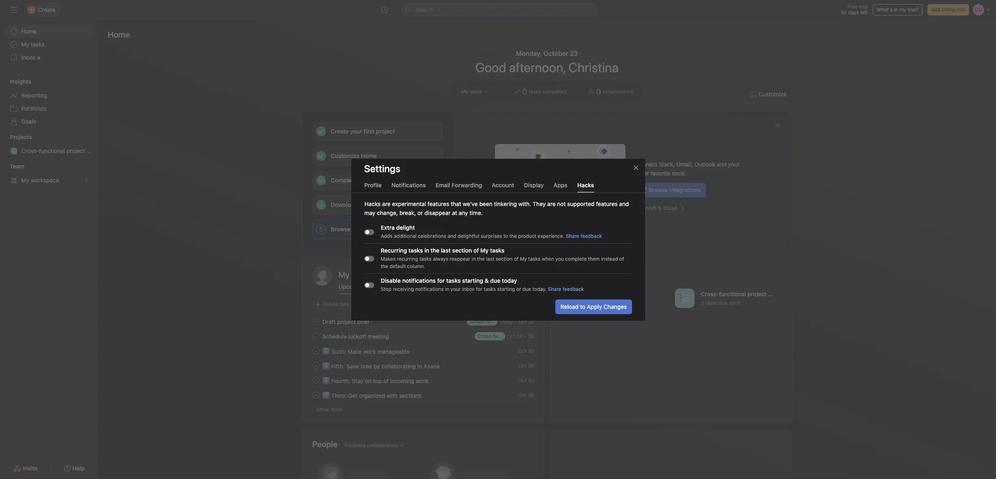 Task type: describe. For each thing, give the bounding box(es) containing it.
share feedback link for today
[[548, 286, 584, 292]]

1 vertical spatial notifications
[[415, 286, 444, 292]]

0 vertical spatial –
[[514, 319, 517, 325]]

your profile
[[359, 177, 389, 184]]

tasks down surprises
[[490, 247, 505, 254]]

notifications
[[392, 181, 426, 188]]

goals
[[21, 118, 36, 125]]

inbox
[[462, 286, 475, 292]]

cross- for cross-functional project plan 3 tasks due soon
[[701, 291, 719, 298]]

completed checkbox for 6️⃣
[[311, 346, 321, 356]]

today
[[499, 319, 513, 325]]

home link
[[5, 25, 93, 38]]

completed button
[[409, 283, 438, 294]]

reporting link
[[5, 89, 93, 102]]

30 for 3️⃣ third: get organized with sections
[[528, 392, 534, 398]]

notifications button
[[392, 181, 426, 193]]

other
[[635, 170, 649, 177]]

projects element
[[0, 130, 98, 159]]

hide sidebar image
[[11, 7, 17, 13]]

completed checkbox for 3️⃣
[[311, 390, 321, 400]]

search button
[[402, 3, 598, 16]]

oct 30 button for 6️⃣ sixth: make work manageable
[[518, 348, 534, 354]]

5
[[319, 226, 323, 233]]

trial
[[860, 4, 868, 10]]

of up today
[[514, 256, 519, 262]]

completed checkbox for draft
[[311, 317, 321, 327]]

in inside disable notifications for tasks starting & due today stop receiving notifications in your inbox for tasks starting or due today. share feedback
[[445, 286, 449, 292]]

hacks for hacks are experimental features that we've been tinkering with. they are not supported features and may change, break, or disappear at any time.
[[364, 200, 381, 207]]

home inside the global element
[[21, 28, 37, 35]]

time.
[[470, 209, 483, 216]]

when
[[542, 256, 554, 262]]

oct 24 – 26
[[507, 333, 534, 339]]

project for cross-functional project plan
[[67, 147, 85, 154]]

inbox
[[21, 54, 36, 61]]

5️⃣ fifth: save time by collaborating in asana
[[322, 363, 440, 370]]

6️⃣
[[322, 348, 330, 355]]

projects button
[[0, 133, 32, 141]]

to inside extra delight adds additional celebrations and delightful surprises to the product experience. share feedback
[[503, 233, 508, 239]]

monday,
[[516, 50, 542, 57]]

0 for tasks completed
[[522, 87, 527, 96]]

your inside disable notifications for tasks starting & due today stop receiving notifications in your inbox for tasks starting or due today. share feedback
[[451, 286, 461, 292]]

add billing info button
[[928, 4, 970, 16]]

trial?
[[908, 7, 919, 13]]

always
[[433, 256, 448, 262]]

them
[[588, 256, 600, 262]]

switch for extra delight
[[364, 229, 374, 235]]

tasks up the recurring
[[409, 247, 423, 254]]

of down the delightful
[[474, 247, 479, 254]]

search list box
[[402, 3, 598, 16]]

the inside extra delight adds additional celebrations and delightful surprises to the product experience. share feedback
[[510, 233, 517, 239]]

recurring
[[381, 247, 407, 254]]

extra
[[381, 224, 395, 231]]

and inside extra delight adds additional celebrations and delightful surprises to the product experience. share feedback
[[448, 233, 456, 239]]

completed image for 5️⃣
[[311, 361, 321, 371]]

insights
[[10, 78, 31, 85]]

customize
[[759, 91, 787, 98]]

stay
[[352, 377, 363, 384]]

my workspace
[[21, 177, 59, 184]]

delight
[[396, 224, 415, 231]]

1 vertical spatial work
[[416, 377, 428, 384]]

completed image for schedule
[[311, 332, 321, 341]]

add profile photo image
[[313, 266, 332, 286]]

organized
[[359, 392, 385, 399]]

tasks completed
[[529, 89, 567, 95]]

switch for recurring tasks in the last section of my tasks
[[364, 256, 374, 261]]

share feedback link for surprises
[[566, 233, 602, 239]]

completed checkbox for 4️⃣
[[311, 376, 321, 385]]

or inside disable notifications for tasks starting & due today stop receiving notifications in your inbox for tasks starting or due today. share feedback
[[516, 286, 521, 292]]

0 vertical spatial last
[[441, 247, 451, 254]]

tasks up column.
[[419, 256, 432, 262]]

0 horizontal spatial section
[[452, 247, 472, 254]]

forwarding
[[452, 181, 482, 188]]

by
[[374, 363, 380, 370]]

due for starting
[[490, 277, 500, 284]]

team
[[10, 163, 24, 170]]

24
[[516, 333, 523, 339]]

plan for cross-functional project plan 3 tasks due soon
[[768, 291, 780, 298]]

2 vertical spatial project
[[337, 318, 356, 325]]

october
[[544, 50, 569, 57]]

or inside hacks are experimental features that we've been tinkering with. they are not supported features and may change, break, or disappear at any time.
[[417, 209, 423, 216]]

1 horizontal spatial due
[[523, 286, 531, 292]]

info
[[957, 7, 966, 13]]

and inside connect slack, gmail, outlook and your other favorite tools.
[[717, 161, 727, 168]]

due for 3
[[719, 300, 728, 306]]

functional for cross-functional project plan
[[39, 147, 65, 154]]

in down "celebrations"
[[424, 247, 429, 254]]

insights button
[[0, 78, 31, 86]]

at
[[452, 209, 457, 216]]

first project
[[364, 128, 395, 135]]

tasks left completed
[[529, 89, 541, 95]]

0 horizontal spatial for
[[437, 277, 445, 284]]

insights element
[[0, 74, 98, 130]]

free trial 30 days left
[[841, 4, 868, 16]]

completed image for draft
[[311, 317, 321, 327]]

my inside teams element
[[21, 177, 29, 184]]

show more button
[[313, 404, 346, 416]]

stop
[[381, 286, 391, 292]]

afternoon,
[[509, 60, 566, 75]]

soon
[[729, 300, 740, 306]]

my tasks link
[[339, 269, 534, 281]]

my down product at top
[[520, 256, 527, 262]]

integrations
[[670, 187, 701, 194]]

the right the reappear
[[477, 256, 485, 262]]

get
[[348, 392, 358, 399]]

makes
[[381, 256, 396, 262]]

account
[[492, 181, 514, 188]]

0 horizontal spatial &
[[379, 201, 383, 208]]

cross- for cross-functional project plan
[[21, 147, 39, 154]]

browse integrations button
[[635, 183, 706, 198]]

my tasks
[[339, 270, 371, 280]]

supported
[[567, 200, 595, 207]]

days
[[849, 9, 859, 16]]

oct 30 for 6️⃣ sixth: make work manageable
[[518, 348, 534, 354]]

free
[[848, 4, 858, 10]]

what's in my trial?
[[877, 7, 919, 13]]

gmail,
[[677, 161, 693, 168]]

browse integrations
[[649, 187, 701, 194]]

display button
[[524, 181, 544, 193]]

1 are from the left
[[382, 200, 391, 207]]

tasks inside my tasks link
[[31, 41, 45, 48]]

completed
[[409, 283, 438, 290]]

share inside disable notifications for tasks starting & due today stop receiving notifications in your inbox for tasks starting or due today. share feedback
[[548, 286, 561, 292]]

upcoming
[[339, 283, 366, 290]]

connect slack, gmail, outlook and your other favorite tools.
[[635, 161, 740, 177]]

0 vertical spatial work
[[363, 348, 376, 355]]

5️⃣
[[322, 363, 330, 370]]

today – oct 25
[[499, 319, 534, 325]]

team button
[[0, 162, 24, 171]]

finish & close button
[[635, 201, 692, 216]]

3️⃣ third: get organized with sections
[[322, 392, 421, 399]]

of right instead
[[619, 256, 624, 262]]

1 horizontal spatial section
[[496, 256, 513, 262]]

disable
[[381, 277, 401, 284]]

project for cross-functional project plan 3 tasks due soon
[[748, 291, 767, 298]]

show more
[[316, 407, 343, 413]]

plan for cross-functional project plan
[[87, 147, 98, 154]]

in left asana
[[417, 363, 422, 370]]

in inside button
[[894, 7, 899, 13]]

create project
[[590, 295, 629, 302]]

make
[[348, 348, 362, 355]]

customize home
[[331, 152, 377, 159]]



Task type: vqa. For each thing, say whether or not it's contained in the screenshot.
[Example] Finalize budget cell's Task name text box
no



Task type: locate. For each thing, give the bounding box(es) containing it.
and right outlook
[[717, 161, 727, 168]]

inbox link
[[5, 51, 93, 64]]

outlook
[[695, 161, 716, 168]]

0 vertical spatial completed checkbox
[[311, 317, 321, 327]]

30 for 5️⃣ fifth: save time by collaborating in asana
[[528, 363, 534, 369]]

create task
[[323, 301, 350, 307]]

– right today
[[514, 319, 517, 325]]

completed image left draft
[[311, 317, 321, 327]]

hacks inside hacks are experimental features that we've been tinkering with. they are not supported features and may change, break, or disappear at any time.
[[364, 200, 381, 207]]

apps button
[[554, 181, 568, 193]]

apps
[[554, 181, 568, 188]]

tasks inside cross-functional project plan 3 tasks due soon
[[705, 300, 718, 306]]

1 vertical spatial to
[[580, 303, 585, 310]]

last down surprises
[[486, 256, 494, 262]]

add billing info
[[932, 7, 966, 13]]

3 completed checkbox from the top
[[311, 390, 321, 400]]

1 vertical spatial projects
[[561, 270, 591, 279]]

monday, october 23 good afternoon, christina
[[476, 50, 619, 75]]

2 oct 30 from the top
[[518, 363, 534, 369]]

0 vertical spatial feedback
[[581, 233, 602, 239]]

features up disappear
[[428, 200, 449, 207]]

1 completed image from the top
[[311, 346, 321, 356]]

1 vertical spatial share
[[548, 286, 561, 292]]

tasks right 'inbox'
[[484, 286, 496, 292]]

create inside button
[[323, 301, 339, 307]]

4️⃣ fourth: stay on top of incoming work
[[322, 377, 428, 384]]

your right outlook
[[728, 161, 740, 168]]

0 vertical spatial starting
[[462, 277, 483, 284]]

feedback up reload
[[563, 286, 584, 292]]

any
[[459, 209, 468, 216]]

& inside "button"
[[658, 205, 662, 211]]

product
[[518, 233, 536, 239]]

1 vertical spatial your
[[728, 161, 740, 168]]

0 horizontal spatial due
[[490, 277, 500, 284]]

on
[[365, 377, 371, 384]]

completed image left the '3️⃣' at the bottom of the page
[[311, 390, 321, 400]]

starting up 'inbox'
[[462, 277, 483, 284]]

of right top
[[383, 377, 389, 384]]

work right 'make'
[[363, 348, 376, 355]]

0 horizontal spatial functional
[[39, 147, 65, 154]]

my up inbox
[[21, 41, 29, 48]]

for right 'inbox'
[[476, 286, 482, 292]]

functional up teams element at the left top of page
[[39, 147, 65, 154]]

due left "soon"
[[719, 300, 728, 306]]

1 vertical spatial cross-
[[701, 291, 719, 298]]

adds
[[381, 233, 392, 239]]

oct for 5️⃣ fifth: save time by collaborating in asana
[[518, 363, 527, 369]]

share inside extra delight adds additional celebrations and delightful surprises to the product experience. share feedback
[[566, 233, 579, 239]]

completed checkbox left the '3️⃣' at the bottom of the page
[[311, 390, 321, 400]]

0 vertical spatial cross-
[[21, 147, 39, 154]]

4️⃣
[[322, 377, 330, 384]]

2 vertical spatial due
[[719, 300, 728, 306]]

draft project brief
[[322, 318, 369, 325]]

1 horizontal spatial are
[[547, 200, 556, 207]]

0 vertical spatial hacks
[[578, 181, 594, 188]]

0 horizontal spatial starting
[[462, 277, 483, 284]]

1 vertical spatial feedback
[[563, 286, 584, 292]]

switch left adds
[[364, 229, 374, 235]]

cross- down projects dropdown button
[[21, 147, 39, 154]]

feedback inside disable notifications for tasks starting & due today stop receiving notifications in your inbox for tasks starting or due today. share feedback
[[563, 286, 584, 292]]

0 vertical spatial completed checkbox
[[311, 361, 321, 371]]

features right supported
[[596, 200, 618, 207]]

share right today.
[[548, 286, 561, 292]]

functional inside cross-functional project plan link
[[39, 147, 65, 154]]

switch left stop
[[364, 282, 374, 288]]

my down surprises
[[481, 247, 489, 254]]

2 vertical spatial and
[[448, 233, 456, 239]]

to left apply
[[580, 303, 585, 310]]

1 horizontal spatial your
[[451, 286, 461, 292]]

& left close
[[658, 205, 662, 211]]

switch for disable notifications for tasks starting & due today
[[364, 282, 374, 288]]

overdue
[[376, 283, 399, 290]]

2 are from the left
[[547, 200, 556, 207]]

oct 30 button for 5️⃣ fifth: save time by collaborating in asana
[[518, 363, 534, 369]]

1 horizontal spatial work
[[416, 377, 428, 384]]

& up change, at the top left of page
[[379, 201, 383, 208]]

cross- up 3
[[701, 291, 719, 298]]

completed
[[543, 89, 567, 95]]

1 vertical spatial last
[[486, 256, 494, 262]]

column.
[[407, 263, 425, 269]]

0 horizontal spatial hacks
[[364, 200, 381, 207]]

switch
[[364, 229, 374, 235], [364, 256, 374, 261], [364, 282, 374, 288]]

close image
[[775, 122, 781, 129]]

completed image left the 4️⃣
[[311, 376, 321, 385]]

0 for collaborators
[[596, 87, 601, 96]]

projects down complete
[[561, 270, 591, 279]]

1 horizontal spatial features
[[596, 200, 618, 207]]

1 completed checkbox from the top
[[311, 361, 321, 371]]

oct for 3️⃣ third: get organized with sections
[[518, 392, 527, 398]]

oct 30 for 4️⃣ fourth: stay on top of incoming work
[[518, 377, 534, 384]]

account button
[[492, 181, 514, 193]]

1 oct 30 from the top
[[518, 348, 534, 354]]

6️⃣ sixth: make work manageable
[[322, 348, 410, 355]]

oct 30 for 5️⃣ fifth: save time by collaborating in asana
[[518, 363, 534, 369]]

3 oct 30 from the top
[[518, 377, 534, 384]]

notifications down my tasks link
[[415, 286, 444, 292]]

section up the reappear
[[452, 247, 472, 254]]

or
[[417, 209, 423, 216], [516, 286, 521, 292]]

for
[[437, 277, 445, 284], [476, 286, 482, 292]]

0 horizontal spatial 0
[[522, 87, 527, 96]]

close image
[[633, 164, 640, 171]]

0 left collaborators
[[596, 87, 601, 96]]

30 for 4️⃣ fourth: stay on top of incoming work
[[528, 377, 534, 384]]

browse
[[649, 187, 668, 194]]

are left not
[[547, 200, 556, 207]]

1 horizontal spatial project
[[337, 318, 356, 325]]

completed image for 4️⃣
[[311, 376, 321, 385]]

for down the always
[[437, 277, 445, 284]]

1 horizontal spatial to
[[580, 303, 585, 310]]

create
[[331, 128, 349, 135], [323, 301, 339, 307]]

1 horizontal spatial plan
[[768, 291, 780, 298]]

functional
[[39, 147, 65, 154], [719, 291, 746, 298]]

disable notifications for tasks starting & due today stop receiving notifications in your inbox for tasks starting or due today. share feedback
[[381, 277, 584, 292]]

cross- inside projects element
[[21, 147, 39, 154]]

1 oct 30 button from the top
[[518, 348, 534, 354]]

3 completed checkbox from the top
[[311, 346, 321, 356]]

slack,
[[659, 161, 675, 168]]

or down today
[[516, 286, 521, 292]]

starting down today
[[497, 286, 515, 292]]

Completed checkbox
[[311, 317, 321, 327], [311, 332, 321, 341], [311, 346, 321, 356]]

0 left tasks completed
[[522, 87, 527, 96]]

1 horizontal spatial for
[[476, 286, 482, 292]]

0 vertical spatial plan
[[87, 147, 98, 154]]

1 horizontal spatial hacks
[[578, 181, 594, 188]]

0 vertical spatial share feedback link
[[566, 233, 602, 239]]

1 vertical spatial completed image
[[311, 332, 321, 341]]

1 horizontal spatial 0
[[596, 87, 601, 96]]

1 horizontal spatial last
[[486, 256, 494, 262]]

3 completed image from the top
[[311, 376, 321, 385]]

hacks up supported
[[578, 181, 594, 188]]

completed image left 6️⃣ on the bottom of the page
[[311, 346, 321, 356]]

– right 24
[[524, 333, 527, 339]]

email
[[436, 181, 450, 188]]

share
[[566, 233, 579, 239], [548, 286, 561, 292]]

delightful
[[458, 233, 479, 239]]

0 horizontal spatial last
[[441, 247, 451, 254]]

2 horizontal spatial your
[[728, 161, 740, 168]]

2 vertical spatial switch
[[364, 282, 374, 288]]

in left my
[[894, 7, 899, 13]]

you
[[556, 256, 564, 262]]

section up today
[[496, 256, 513, 262]]

hacks up may
[[364, 200, 381, 207]]

0 horizontal spatial work
[[363, 348, 376, 355]]

share right experience.
[[566, 233, 579, 239]]

oct 30 button
[[518, 348, 534, 354], [518, 363, 534, 369], [518, 377, 534, 384], [518, 392, 534, 398]]

1 vertical spatial or
[[516, 286, 521, 292]]

additional
[[394, 233, 416, 239]]

cross-functional project plan
[[21, 147, 98, 154]]

0 vertical spatial functional
[[39, 147, 65, 154]]

hacks for hacks
[[578, 181, 594, 188]]

cross-functional project plan 3 tasks due soon
[[701, 291, 780, 306]]

my tasks link
[[5, 38, 93, 51]]

0 vertical spatial and
[[717, 161, 727, 168]]

completed image
[[311, 346, 321, 356], [311, 361, 321, 371], [311, 376, 321, 385], [311, 390, 321, 400]]

your inside connect slack, gmail, outlook and your other favorite tools.
[[728, 161, 740, 168]]

we've
[[463, 200, 478, 207]]

0 vertical spatial your
[[350, 128, 362, 135]]

desktop apps
[[384, 201, 421, 208]]

switch left makes
[[364, 256, 374, 261]]

plan inside projects element
[[87, 147, 98, 154]]

incoming
[[390, 377, 414, 384]]

your left 'inbox'
[[451, 286, 461, 292]]

1 vertical spatial starting
[[497, 286, 515, 292]]

completed image left schedule
[[311, 332, 321, 341]]

& inside disable notifications for tasks starting & due today stop receiving notifications in your inbox for tasks starting or due today. share feedback
[[485, 277, 489, 284]]

0 horizontal spatial projects
[[10, 134, 32, 140]]

functional inside cross-functional project plan 3 tasks due soon
[[719, 291, 746, 298]]

& left today
[[485, 277, 489, 284]]

4 oct 30 button from the top
[[518, 392, 534, 398]]

in right the reappear
[[472, 256, 476, 262]]

0 horizontal spatial plan
[[87, 147, 98, 154]]

create left task
[[323, 301, 339, 307]]

extra delight adds additional celebrations and delightful surprises to the product experience. share feedback
[[381, 224, 602, 239]]

0 horizontal spatial or
[[417, 209, 423, 216]]

2 completed image from the top
[[311, 332, 321, 341]]

3 switch from the top
[[364, 282, 374, 288]]

create for create task
[[323, 301, 339, 307]]

and left finish
[[619, 200, 629, 207]]

23
[[570, 50, 578, 57]]

global element
[[0, 20, 98, 69]]

your left first project
[[350, 128, 362, 135]]

schedule
[[322, 333, 347, 340]]

plan inside cross-functional project plan 3 tasks due soon
[[768, 291, 780, 298]]

1 vertical spatial plan
[[768, 291, 780, 298]]

3️⃣
[[322, 392, 330, 399]]

0 horizontal spatial your
[[350, 128, 362, 135]]

1 horizontal spatial share
[[566, 233, 579, 239]]

to right surprises
[[503, 233, 508, 239]]

&
[[379, 201, 383, 208], [658, 205, 662, 211], [485, 277, 489, 284]]

the left product at top
[[510, 233, 517, 239]]

feedback up them
[[581, 233, 602, 239]]

portfolios
[[21, 105, 46, 112]]

mobile
[[359, 201, 377, 208]]

complete your profile
[[331, 177, 389, 184]]

work down asana
[[416, 377, 428, 384]]

to
[[503, 233, 508, 239], [580, 303, 585, 310]]

my down team
[[21, 177, 29, 184]]

oct 30 for 3️⃣ third: get organized with sections
[[518, 392, 534, 398]]

last up the always
[[441, 247, 451, 254]]

0 horizontal spatial project
[[67, 147, 85, 154]]

0 vertical spatial for
[[437, 277, 445, 284]]

oct for 4️⃣ fourth: stay on top of incoming work
[[518, 377, 527, 384]]

to inside button
[[580, 303, 585, 310]]

create task button
[[313, 299, 352, 310]]

due left today.
[[523, 286, 531, 292]]

the down makes
[[381, 263, 388, 269]]

list image
[[680, 293, 690, 303]]

0 horizontal spatial home
[[21, 28, 37, 35]]

completed checkbox left schedule
[[311, 332, 321, 341]]

0 vertical spatial share
[[566, 233, 579, 239]]

completed checkbox for schedule
[[311, 332, 321, 341]]

2 completed image from the top
[[311, 361, 321, 371]]

1 vertical spatial –
[[524, 333, 527, 339]]

my
[[900, 7, 907, 13]]

the up the always
[[431, 247, 439, 254]]

1 completed image from the top
[[311, 317, 321, 327]]

0 horizontal spatial features
[[428, 200, 449, 207]]

cross-functional project plan link
[[5, 145, 98, 158]]

2 horizontal spatial &
[[658, 205, 662, 211]]

1 vertical spatial hacks
[[364, 200, 381, 207]]

2 horizontal spatial project
[[748, 291, 767, 298]]

1 vertical spatial share feedback link
[[548, 286, 584, 292]]

close
[[664, 205, 678, 211]]

0 vertical spatial completed image
[[311, 317, 321, 327]]

project inside cross-functional project plan 3 tasks due soon
[[748, 291, 767, 298]]

completed image left 5️⃣
[[311, 361, 321, 371]]

0 horizontal spatial –
[[514, 319, 517, 325]]

0 horizontal spatial and
[[448, 233, 456, 239]]

0 horizontal spatial to
[[503, 233, 508, 239]]

oct 30 button for 4️⃣ fourth: stay on top of incoming work
[[518, 377, 534, 384]]

feedback inside extra delight adds additional celebrations and delightful surprises to the product experience. share feedback
[[581, 233, 602, 239]]

completed checkbox left draft
[[311, 317, 321, 327]]

completed checkbox for 5️⃣
[[311, 361, 321, 371]]

oct 30 button for 3️⃣ third: get organized with sections
[[518, 392, 534, 398]]

schedule kickoff meeting
[[322, 333, 389, 340]]

1 vertical spatial completed checkbox
[[311, 332, 321, 341]]

1 horizontal spatial or
[[516, 286, 521, 292]]

1 horizontal spatial projects
[[561, 270, 591, 279]]

my workspace link
[[5, 174, 93, 187]]

sections
[[399, 392, 421, 399]]

create up the customize home
[[331, 128, 349, 135]]

third:
[[331, 392, 347, 399]]

due left today
[[490, 277, 500, 284]]

0 vertical spatial switch
[[364, 229, 374, 235]]

30 inside the free trial 30 days left
[[841, 9, 847, 16]]

completed image
[[311, 317, 321, 327], [311, 332, 321, 341]]

1 0 from the left
[[522, 87, 527, 96]]

2 oct 30 button from the top
[[518, 363, 534, 369]]

2 vertical spatial your
[[451, 286, 461, 292]]

completed image for 3️⃣
[[311, 390, 321, 400]]

may
[[364, 209, 375, 216]]

4 oct 30 from the top
[[518, 392, 534, 398]]

30
[[841, 9, 847, 16], [528, 348, 534, 354], [528, 363, 534, 369], [528, 377, 534, 384], [528, 392, 534, 398]]

tasks left 'when'
[[528, 256, 541, 262]]

4 completed image from the top
[[311, 390, 321, 400]]

1 switch from the top
[[364, 229, 374, 235]]

2 completed checkbox from the top
[[311, 332, 321, 341]]

what's in my trial? button
[[873, 4, 923, 16]]

favorite
[[651, 170, 671, 177]]

fourth:
[[331, 377, 350, 384]]

2 vertical spatial completed checkbox
[[311, 390, 321, 400]]

completed checkbox left 6️⃣ on the bottom of the page
[[311, 346, 321, 356]]

break,
[[399, 209, 416, 216]]

manageable
[[378, 348, 410, 355]]

1 vertical spatial section
[[496, 256, 513, 262]]

completed checkbox left the 4️⃣
[[311, 376, 321, 385]]

due inside cross-functional project plan 3 tasks due soon
[[719, 300, 728, 306]]

completed image for 6️⃣
[[311, 346, 321, 356]]

teams element
[[0, 159, 98, 189]]

2 switch from the top
[[364, 256, 374, 261]]

1 vertical spatial switch
[[364, 256, 374, 261]]

1 vertical spatial project
[[748, 291, 767, 298]]

0 vertical spatial to
[[503, 233, 508, 239]]

projects inside dropdown button
[[10, 134, 32, 140]]

functional for cross-functional project plan 3 tasks due soon
[[719, 291, 746, 298]]

1 horizontal spatial home
[[108, 30, 130, 39]]

tasks down the reappear
[[446, 277, 461, 284]]

collaborators
[[603, 89, 633, 95]]

portfolios link
[[5, 102, 93, 115]]

or right the break,
[[417, 209, 423, 216]]

my inside the global element
[[21, 41, 29, 48]]

1 horizontal spatial cross-
[[701, 291, 719, 298]]

0 vertical spatial create
[[331, 128, 349, 135]]

meeting
[[368, 333, 389, 340]]

1 features from the left
[[428, 200, 449, 207]]

notifications
[[402, 277, 436, 284], [415, 286, 444, 292]]

1 vertical spatial create
[[323, 301, 339, 307]]

1 vertical spatial and
[[619, 200, 629, 207]]

cross- inside cross-functional project plan 3 tasks due soon
[[701, 291, 719, 298]]

0 vertical spatial section
[[452, 247, 472, 254]]

finish & close
[[641, 205, 678, 211]]

draft
[[322, 318, 336, 325]]

and inside hacks are experimental features that we've been tinkering with. they are not supported features and may change, break, or disappear at any time.
[[619, 200, 629, 207]]

1 vertical spatial due
[[523, 286, 531, 292]]

2 features from the left
[[596, 200, 618, 207]]

share feedback link up reload
[[548, 286, 584, 292]]

1 vertical spatial for
[[476, 286, 482, 292]]

are up change, at the top left of page
[[382, 200, 391, 207]]

0 horizontal spatial are
[[382, 200, 391, 207]]

0 horizontal spatial share
[[548, 286, 561, 292]]

are
[[382, 200, 391, 207], [547, 200, 556, 207]]

hacks are experimental features that we've been tinkering with. they are not supported features and may change, break, or disappear at any time.
[[364, 200, 629, 216]]

tools.
[[672, 170, 687, 177]]

hacks button
[[578, 181, 594, 193]]

tasks up inbox
[[31, 41, 45, 48]]

1 horizontal spatial starting
[[497, 286, 515, 292]]

2 completed checkbox from the top
[[311, 376, 321, 385]]

tasks right 3
[[705, 300, 718, 306]]

Completed checkbox
[[311, 361, 321, 371], [311, 376, 321, 385], [311, 390, 321, 400]]

share feedback link
[[566, 233, 602, 239], [548, 286, 584, 292]]

oct for 6️⃣ sixth: make work manageable
[[518, 348, 527, 354]]

notifications down column.
[[402, 277, 436, 284]]

surprises
[[481, 233, 502, 239]]

section
[[452, 247, 472, 254], [496, 256, 513, 262]]

0 vertical spatial or
[[417, 209, 423, 216]]

1 horizontal spatial functional
[[719, 291, 746, 298]]

project
[[67, 147, 85, 154], [748, 291, 767, 298], [337, 318, 356, 325]]

email forwarding button
[[436, 181, 482, 193]]

1 completed checkbox from the top
[[311, 317, 321, 327]]

2 0 from the left
[[596, 87, 601, 96]]

completed checkbox left 5️⃣
[[311, 361, 321, 371]]

0 vertical spatial projects
[[10, 134, 32, 140]]

30 for 6️⃣ sixth: make work manageable
[[528, 348, 534, 354]]

1 vertical spatial functional
[[719, 291, 746, 298]]

3 oct 30 button from the top
[[518, 377, 534, 384]]

0 vertical spatial notifications
[[402, 277, 436, 284]]

in down my tasks link
[[445, 286, 449, 292]]

billing
[[942, 7, 956, 13]]

and left the delightful
[[448, 233, 456, 239]]

1 vertical spatial completed checkbox
[[311, 376, 321, 385]]

functional up "soon"
[[719, 291, 746, 298]]

create for create your first project
[[331, 128, 349, 135]]

share feedback link up complete
[[566, 233, 602, 239]]

projects down goals
[[10, 134, 32, 140]]



